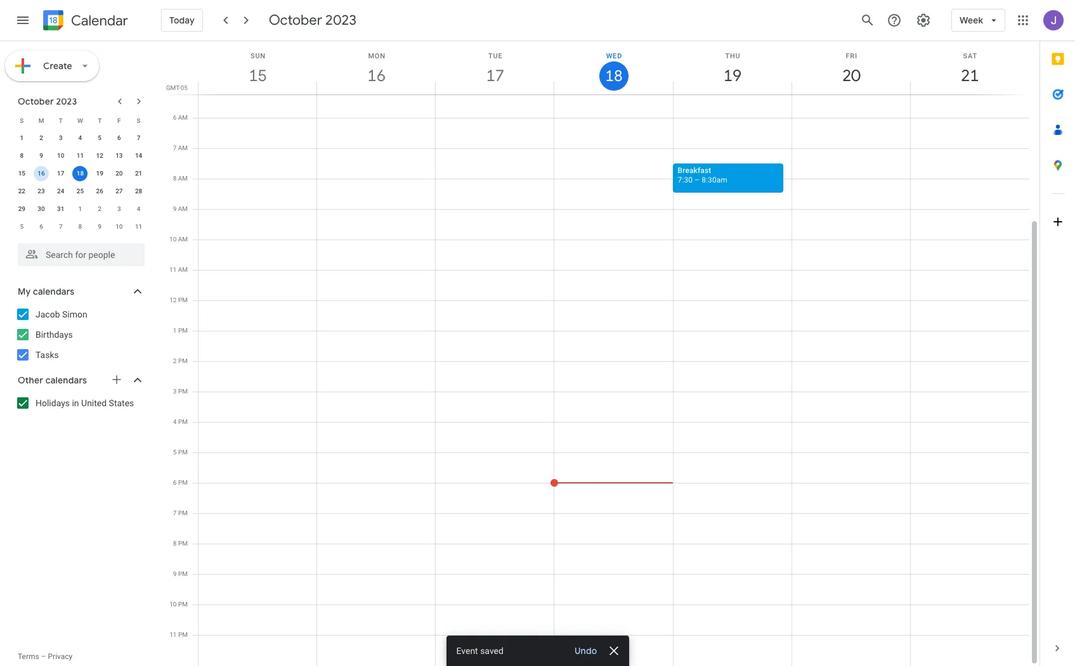 Task type: vqa. For each thing, say whether or not it's contained in the screenshot.


Task type: describe. For each thing, give the bounding box(es) containing it.
21 link
[[956, 62, 985, 91]]

10 element
[[53, 148, 68, 164]]

am for 7 am
[[178, 145, 188, 152]]

6 down f on the top of the page
[[117, 135, 121, 142]]

add other calendars image
[[110, 374, 123, 386]]

11 for 11 element
[[77, 152, 84, 159]]

7:30
[[678, 176, 693, 185]]

23
[[38, 188, 45, 195]]

wed
[[606, 52, 623, 60]]

5 for 5 pm
[[173, 449, 177, 456]]

10 for 10 am
[[169, 236, 177, 243]]

row containing s
[[12, 112, 148, 129]]

17 link
[[481, 62, 510, 91]]

9 up 16 "element"
[[39, 152, 43, 159]]

mon 16
[[367, 52, 386, 86]]

row containing 29
[[12, 201, 148, 218]]

breakfast 7:30 – 8:30am
[[678, 166, 728, 185]]

1 t from the left
[[59, 117, 63, 124]]

31
[[57, 206, 64, 213]]

row containing 15
[[12, 165, 148, 183]]

sun
[[251, 52, 266, 60]]

calendars for my calendars
[[33, 286, 74, 298]]

9 for november 9 element
[[98, 223, 102, 230]]

6 am
[[173, 114, 188, 121]]

0 vertical spatial 4
[[78, 135, 82, 142]]

16 column header
[[317, 41, 436, 95]]

am for 6 am
[[178, 114, 188, 121]]

am for 8 am
[[178, 175, 188, 182]]

am for 11 am
[[178, 267, 188, 273]]

16 link
[[362, 62, 391, 91]]

11 for november 11 element
[[135, 223, 142, 230]]

jacob
[[36, 310, 60, 320]]

10 for 10 pm
[[170, 602, 177, 609]]

11 element
[[73, 148, 88, 164]]

6 for 6 am
[[173, 114, 177, 121]]

calendars for other calendars
[[45, 375, 87, 386]]

17 column header
[[435, 41, 555, 95]]

16 cell
[[32, 165, 51, 183]]

holidays
[[36, 398, 70, 409]]

am for 9 am
[[178, 206, 188, 213]]

row containing 1
[[12, 129, 148, 147]]

20 link
[[837, 62, 866, 91]]

m
[[38, 117, 44, 124]]

pm for 10 pm
[[178, 602, 188, 609]]

grid containing 15
[[162, 41, 1040, 667]]

event saved
[[457, 647, 504, 657]]

28 element
[[131, 184, 146, 199]]

my
[[18, 286, 31, 298]]

19 element
[[92, 166, 107, 181]]

29 element
[[14, 202, 29, 217]]

1 horizontal spatial 5
[[98, 135, 102, 142]]

0 horizontal spatial 2023
[[56, 96, 77, 107]]

holidays in united states
[[36, 398, 134, 409]]

11 am
[[169, 267, 188, 273]]

pm for 8 pm
[[178, 541, 188, 548]]

november 5 element
[[14, 220, 29, 235]]

my calendars
[[18, 286, 74, 298]]

0 horizontal spatial 1
[[20, 135, 24, 142]]

12 pm
[[170, 297, 188, 304]]

4 for 4 pm
[[173, 419, 177, 426]]

1 vertical spatial october
[[18, 96, 54, 107]]

0 vertical spatial october
[[269, 11, 322, 29]]

breakfast
[[678, 166, 711, 175]]

24
[[57, 188, 64, 195]]

8 up 15 'element'
[[20, 152, 24, 159]]

21 inside "row"
[[135, 170, 142, 177]]

pm for 1 pm
[[178, 327, 188, 334]]

16 inside mon 16
[[367, 65, 385, 86]]

tasks
[[36, 350, 59, 360]]

1 for 1 pm
[[173, 327, 177, 334]]

10 am
[[169, 236, 188, 243]]

mon
[[368, 52, 386, 60]]

row containing 8
[[12, 147, 148, 165]]

1 horizontal spatial october 2023
[[269, 11, 357, 29]]

28
[[135, 188, 142, 195]]

Search for people text field
[[25, 244, 137, 267]]

week
[[960, 15, 984, 26]]

8 am
[[173, 175, 188, 182]]

create button
[[5, 51, 99, 81]]

sun 15
[[248, 52, 266, 86]]

f
[[117, 117, 121, 124]]

2 pm
[[173, 358, 188, 365]]

november 1 element
[[73, 202, 88, 217]]

25 element
[[73, 184, 88, 199]]

today button
[[161, 5, 203, 36]]

1 horizontal spatial 2023
[[326, 11, 357, 29]]

23 element
[[34, 184, 49, 199]]

19 inside column header
[[723, 65, 741, 86]]

thu 19
[[723, 52, 741, 86]]

27
[[116, 188, 123, 195]]

1 for november 1 element
[[78, 206, 82, 213]]

pm for 4 pm
[[178, 419, 188, 426]]

row group containing 1
[[12, 129, 148, 236]]

november 4 element
[[131, 202, 146, 217]]

7 for 7 am
[[173, 145, 177, 152]]

states
[[109, 398, 134, 409]]

26
[[96, 188, 103, 195]]

14 element
[[131, 148, 146, 164]]

27 element
[[112, 184, 127, 199]]

simon
[[62, 310, 87, 320]]

tue 17
[[486, 52, 504, 86]]

my calendars button
[[3, 282, 157, 302]]

thu
[[726, 52, 741, 60]]

31 element
[[53, 202, 68, 217]]

11 pm
[[170, 632, 188, 639]]

november 6 element
[[34, 220, 49, 235]]

20 element
[[112, 166, 127, 181]]

9 am
[[173, 206, 188, 213]]

20 inside "row"
[[116, 170, 123, 177]]

0 horizontal spatial 2
[[39, 135, 43, 142]]

wed 18
[[605, 52, 623, 86]]

pm for 3 pm
[[178, 388, 188, 395]]

– inside breakfast 7:30 – 8:30am
[[695, 176, 700, 185]]

terms – privacy
[[18, 653, 73, 662]]

birthdays
[[36, 330, 73, 340]]

26 element
[[92, 184, 107, 199]]

8 for 8 pm
[[173, 541, 177, 548]]

today
[[169, 15, 195, 26]]

10 for 10 element
[[57, 152, 64, 159]]

11 for 11 pm
[[170, 632, 177, 639]]

7 am
[[173, 145, 188, 152]]

18 column header
[[554, 41, 674, 95]]



Task type: locate. For each thing, give the bounding box(es) containing it.
21 element
[[131, 166, 146, 181]]

8 down 7 pm
[[173, 541, 177, 548]]

1 vertical spatial calendars
[[45, 375, 87, 386]]

0 horizontal spatial 5
[[20, 223, 24, 230]]

20 inside column header
[[842, 65, 860, 86]]

2 inside november 2 element
[[98, 206, 102, 213]]

1 s from the left
[[20, 117, 24, 124]]

0 horizontal spatial october
[[18, 96, 54, 107]]

2023 down 'create'
[[56, 96, 77, 107]]

5 row from the top
[[12, 183, 148, 201]]

4 inside "element"
[[137, 206, 141, 213]]

18 down 11 element
[[77, 170, 84, 177]]

13
[[116, 152, 123, 159]]

2 vertical spatial 3
[[173, 388, 177, 395]]

2 for 2 pm
[[173, 358, 177, 365]]

sat 21
[[961, 52, 979, 86]]

20
[[842, 65, 860, 86], [116, 170, 123, 177]]

1 horizontal spatial 15
[[248, 65, 266, 86]]

3 pm
[[173, 388, 188, 395]]

7 for 7 pm
[[173, 510, 177, 517]]

10 pm
[[170, 602, 188, 609]]

7 for november 7 element
[[59, 223, 63, 230]]

20 down "fri"
[[842, 65, 860, 86]]

2 down m on the top of the page
[[39, 135, 43, 142]]

5 pm from the top
[[178, 419, 188, 426]]

7 up '14'
[[137, 135, 141, 142]]

w
[[77, 117, 83, 124]]

6 row from the top
[[12, 201, 148, 218]]

5 up 12 element
[[98, 135, 102, 142]]

am down 9 am
[[178, 236, 188, 243]]

1 horizontal spatial t
[[98, 117, 102, 124]]

19 down 12 element
[[96, 170, 103, 177]]

18
[[605, 66, 622, 86], [77, 170, 84, 177]]

4 am from the top
[[178, 206, 188, 213]]

10 inside "element"
[[116, 223, 123, 230]]

0 vertical spatial 16
[[367, 65, 385, 86]]

9 pm from the top
[[178, 541, 188, 548]]

12 up 19 element
[[96, 152, 103, 159]]

6 pm
[[173, 480, 188, 487]]

10 pm from the top
[[178, 571, 188, 578]]

15 element
[[14, 166, 29, 181]]

24 element
[[53, 184, 68, 199]]

row group
[[12, 129, 148, 236]]

other calendars
[[18, 375, 87, 386]]

1 am from the top
[[178, 114, 188, 121]]

9 for 9 pm
[[173, 571, 177, 578]]

s right f on the top of the page
[[137, 117, 141, 124]]

2 horizontal spatial 2
[[173, 358, 177, 365]]

other calendars button
[[3, 371, 157, 391]]

pm up 2 pm
[[178, 327, 188, 334]]

pm up 8 pm
[[178, 510, 188, 517]]

8 down november 1 element
[[78, 223, 82, 230]]

0 horizontal spatial 3
[[59, 135, 63, 142]]

3 for november 3 element
[[117, 206, 121, 213]]

0 vertical spatial 20
[[842, 65, 860, 86]]

am down 8 am
[[178, 206, 188, 213]]

21 column header
[[910, 41, 1030, 95]]

1 vertical spatial 21
[[135, 170, 142, 177]]

12 element
[[92, 148, 107, 164]]

7 up 8 pm
[[173, 510, 177, 517]]

2 vertical spatial 1
[[173, 327, 177, 334]]

1 vertical spatial 16
[[38, 170, 45, 177]]

pm up 3 pm
[[178, 358, 188, 365]]

17 down tue
[[486, 65, 504, 86]]

22
[[18, 188, 25, 195]]

1 vertical spatial 2
[[98, 206, 102, 213]]

30
[[38, 206, 45, 213]]

7 down 31 element
[[59, 223, 63, 230]]

6 down gmt-
[[173, 114, 177, 121]]

10 up 11 pm in the left of the page
[[170, 602, 177, 609]]

1 pm from the top
[[178, 297, 188, 304]]

row
[[12, 112, 148, 129], [12, 129, 148, 147], [12, 147, 148, 165], [12, 165, 148, 183], [12, 183, 148, 201], [12, 201, 148, 218], [12, 218, 148, 236]]

october 2023 grid
[[12, 112, 148, 236]]

18 cell
[[71, 165, 90, 183]]

4 down 28 "element"
[[137, 206, 141, 213]]

0 horizontal spatial 12
[[96, 152, 103, 159]]

1 vertical spatial 20
[[116, 170, 123, 177]]

6
[[173, 114, 177, 121], [117, 135, 121, 142], [39, 223, 43, 230], [173, 480, 177, 487]]

15 up 22
[[18, 170, 25, 177]]

privacy link
[[48, 653, 73, 662]]

0 vertical spatial 1
[[20, 135, 24, 142]]

14
[[135, 152, 142, 159]]

row containing 22
[[12, 183, 148, 201]]

0 vertical spatial 21
[[961, 65, 979, 86]]

2 horizontal spatial 5
[[173, 449, 177, 456]]

november 2 element
[[92, 202, 107, 217]]

1 horizontal spatial 12
[[170, 297, 177, 304]]

11 for 11 am
[[169, 267, 177, 273]]

9 up 10 pm
[[173, 571, 177, 578]]

16 down "mon"
[[367, 65, 385, 86]]

october
[[269, 11, 322, 29], [18, 96, 54, 107]]

12 down '11 am'
[[170, 297, 177, 304]]

7 down 6 am
[[173, 145, 177, 152]]

21
[[961, 65, 979, 86], [135, 170, 142, 177]]

6 down 5 pm
[[173, 480, 177, 487]]

18, today element
[[73, 166, 88, 181]]

pm down 7 pm
[[178, 541, 188, 548]]

1 vertical spatial 4
[[137, 206, 141, 213]]

9 pm
[[173, 571, 188, 578]]

in
[[72, 398, 79, 409]]

pm down the 9 pm
[[178, 602, 188, 609]]

3 for 3 pm
[[173, 388, 177, 395]]

2 t from the left
[[98, 117, 102, 124]]

pm down 8 pm
[[178, 571, 188, 578]]

1 horizontal spatial 20
[[842, 65, 860, 86]]

4
[[78, 135, 82, 142], [137, 206, 141, 213], [173, 419, 177, 426]]

tue
[[489, 52, 503, 60]]

pm up 4 pm
[[178, 388, 188, 395]]

7 row from the top
[[12, 218, 148, 236]]

1 horizontal spatial 16
[[367, 65, 385, 86]]

1 vertical spatial 3
[[117, 206, 121, 213]]

1 down the 12 pm
[[173, 327, 177, 334]]

15 down sun
[[248, 65, 266, 86]]

calendars inside my calendars 'dropdown button'
[[33, 286, 74, 298]]

4 pm
[[173, 419, 188, 426]]

2 pm from the top
[[178, 327, 188, 334]]

6 pm from the top
[[178, 449, 188, 456]]

12 for 12
[[96, 152, 103, 159]]

create
[[43, 60, 72, 72]]

11 down november 4 "element"
[[135, 223, 142, 230]]

pm for 9 pm
[[178, 571, 188, 578]]

0 horizontal spatial 16
[[38, 170, 45, 177]]

calendar
[[71, 12, 128, 30]]

november 11 element
[[131, 220, 146, 235]]

8 for 8 am
[[173, 175, 177, 182]]

21 down sat
[[961, 65, 979, 86]]

settings menu image
[[916, 13, 932, 28]]

12 pm from the top
[[178, 632, 188, 639]]

2 horizontal spatial 1
[[173, 327, 177, 334]]

calendar heading
[[69, 12, 128, 30]]

7 pm from the top
[[178, 480, 188, 487]]

am down 6 am
[[178, 145, 188, 152]]

9 down november 2 element
[[98, 223, 102, 230]]

0 vertical spatial 15
[[248, 65, 266, 86]]

19 link
[[718, 62, 748, 91]]

pm for 12 pm
[[178, 297, 188, 304]]

0 vertical spatial 2023
[[326, 11, 357, 29]]

21 down 14 'element'
[[135, 170, 142, 177]]

0 horizontal spatial 18
[[77, 170, 84, 177]]

0 vertical spatial 17
[[486, 65, 504, 86]]

1 horizontal spatial 19
[[723, 65, 741, 86]]

0 vertical spatial 3
[[59, 135, 63, 142]]

tab list
[[1041, 41, 1076, 631]]

4 row from the top
[[12, 165, 148, 183]]

8 pm from the top
[[178, 510, 188, 517]]

0 horizontal spatial s
[[20, 117, 24, 124]]

november 7 element
[[53, 220, 68, 235]]

1 horizontal spatial 4
[[137, 206, 141, 213]]

1 up 15 'element'
[[20, 135, 24, 142]]

17 inside column header
[[486, 65, 504, 86]]

my calendars list
[[3, 305, 157, 365]]

pm for 5 pm
[[178, 449, 188, 456]]

9 for 9 am
[[173, 206, 177, 213]]

pm for 6 pm
[[178, 480, 188, 487]]

17 inside "row"
[[57, 170, 64, 177]]

5
[[98, 135, 102, 142], [20, 223, 24, 230], [173, 449, 177, 456]]

gmt-05
[[166, 84, 188, 91]]

17
[[486, 65, 504, 86], [57, 170, 64, 177]]

november 9 element
[[92, 220, 107, 235]]

11 up 18, today element
[[77, 152, 84, 159]]

week button
[[952, 5, 1006, 36]]

0 horizontal spatial 17
[[57, 170, 64, 177]]

1 horizontal spatial 21
[[961, 65, 979, 86]]

fri 20
[[842, 52, 860, 86]]

18 link
[[600, 62, 629, 91]]

pm down 4 pm
[[178, 449, 188, 456]]

20 down 13 element
[[116, 170, 123, 177]]

5 down "29" element
[[20, 223, 24, 230]]

2 row from the top
[[12, 129, 148, 147]]

1 horizontal spatial october
[[269, 11, 322, 29]]

3 row from the top
[[12, 147, 148, 165]]

10
[[57, 152, 64, 159], [116, 223, 123, 230], [169, 236, 177, 243], [170, 602, 177, 609]]

1 vertical spatial 15
[[18, 170, 25, 177]]

3 up 10 element
[[59, 135, 63, 142]]

event
[[457, 647, 478, 657]]

1 down 25 element
[[78, 206, 82, 213]]

1 vertical spatial –
[[41, 653, 46, 662]]

2 vertical spatial 4
[[173, 419, 177, 426]]

11
[[77, 152, 84, 159], [135, 223, 142, 230], [169, 267, 177, 273], [170, 632, 177, 639]]

2 up 3 pm
[[173, 358, 177, 365]]

12 for 12 pm
[[170, 297, 177, 304]]

october 2023
[[269, 11, 357, 29], [18, 96, 77, 107]]

– right terms
[[41, 653, 46, 662]]

9 up 10 am
[[173, 206, 177, 213]]

grid
[[162, 41, 1040, 667]]

2 s from the left
[[137, 117, 141, 124]]

1 horizontal spatial s
[[137, 117, 141, 124]]

1 vertical spatial 18
[[77, 170, 84, 177]]

8 down 7 am
[[173, 175, 177, 182]]

5 am from the top
[[178, 236, 188, 243]]

november 10 element
[[112, 220, 127, 235]]

undo
[[575, 646, 597, 657]]

am down 05
[[178, 114, 188, 121]]

0 horizontal spatial 19
[[96, 170, 103, 177]]

1 vertical spatial 2023
[[56, 96, 77, 107]]

sat
[[964, 52, 978, 60]]

0 vertical spatial calendars
[[33, 286, 74, 298]]

0 vertical spatial 18
[[605, 66, 622, 86]]

1 horizontal spatial 3
[[117, 206, 121, 213]]

8 pm
[[173, 541, 188, 548]]

0 vertical spatial 12
[[96, 152, 103, 159]]

– down breakfast
[[695, 176, 700, 185]]

1 horizontal spatial 2
[[98, 206, 102, 213]]

11 down 10 pm
[[170, 632, 177, 639]]

8:30am
[[702, 176, 728, 185]]

1 horizontal spatial 17
[[486, 65, 504, 86]]

0 vertical spatial 19
[[723, 65, 741, 86]]

gmt-
[[166, 84, 181, 91]]

november 3 element
[[112, 202, 127, 217]]

2 down 26 element
[[98, 206, 102, 213]]

15 column header
[[198, 41, 317, 95]]

0 vertical spatial 2
[[39, 135, 43, 142]]

0 horizontal spatial 4
[[78, 135, 82, 142]]

3 pm from the top
[[178, 358, 188, 365]]

am
[[178, 114, 188, 121], [178, 145, 188, 152], [178, 175, 188, 182], [178, 206, 188, 213], [178, 236, 188, 243], [178, 267, 188, 273]]

19 down thu
[[723, 65, 741, 86]]

1 vertical spatial 12
[[170, 297, 177, 304]]

privacy
[[48, 653, 73, 662]]

terms
[[18, 653, 39, 662]]

2
[[39, 135, 43, 142], [98, 206, 102, 213], [173, 358, 177, 365]]

pm for 7 pm
[[178, 510, 188, 517]]

undo button
[[570, 645, 602, 658]]

29
[[18, 206, 25, 213]]

2 vertical spatial 2
[[173, 358, 177, 365]]

pm for 11 pm
[[178, 632, 188, 639]]

5 down 4 pm
[[173, 449, 177, 456]]

15 inside 'element'
[[18, 170, 25, 177]]

1 horizontal spatial –
[[695, 176, 700, 185]]

row containing 5
[[12, 218, 148, 236]]

0 horizontal spatial –
[[41, 653, 46, 662]]

11 pm from the top
[[178, 602, 188, 609]]

calendars up "jacob"
[[33, 286, 74, 298]]

13 element
[[112, 148, 127, 164]]

november 8 element
[[73, 220, 88, 235]]

other
[[18, 375, 43, 386]]

s left m on the top of the page
[[20, 117, 24, 124]]

2023 up 16 column header
[[326, 11, 357, 29]]

1 vertical spatial 1
[[78, 206, 82, 213]]

0 horizontal spatial 15
[[18, 170, 25, 177]]

united
[[81, 398, 107, 409]]

4 down w
[[78, 135, 82, 142]]

am for 10 am
[[178, 236, 188, 243]]

19 column header
[[673, 41, 792, 95]]

18 down wed
[[605, 66, 622, 86]]

main drawer image
[[15, 13, 30, 28]]

1
[[20, 135, 24, 142], [78, 206, 82, 213], [173, 327, 177, 334]]

2 am from the top
[[178, 145, 188, 152]]

0 horizontal spatial 20
[[116, 170, 123, 177]]

10 for november 10 "element"
[[116, 223, 123, 230]]

2 for november 2 element
[[98, 206, 102, 213]]

1 pm
[[173, 327, 188, 334]]

12 inside "row"
[[96, 152, 103, 159]]

10 up '11 am'
[[169, 236, 177, 243]]

t left w
[[59, 117, 63, 124]]

17 element
[[53, 166, 68, 181]]

15 inside column header
[[248, 65, 266, 86]]

17 down 10 element
[[57, 170, 64, 177]]

0 horizontal spatial october 2023
[[18, 96, 77, 107]]

jacob simon
[[36, 310, 87, 320]]

calendars up in
[[45, 375, 87, 386]]

pm up 5 pm
[[178, 419, 188, 426]]

0 horizontal spatial 21
[[135, 170, 142, 177]]

pm down 5 pm
[[178, 480, 188, 487]]

6 am from the top
[[178, 267, 188, 273]]

None search field
[[0, 239, 157, 267]]

9
[[39, 152, 43, 159], [173, 206, 177, 213], [98, 223, 102, 230], [173, 571, 177, 578]]

30 element
[[34, 202, 49, 217]]

pm
[[178, 297, 188, 304], [178, 327, 188, 334], [178, 358, 188, 365], [178, 388, 188, 395], [178, 419, 188, 426], [178, 449, 188, 456], [178, 480, 188, 487], [178, 510, 188, 517], [178, 541, 188, 548], [178, 571, 188, 578], [178, 602, 188, 609], [178, 632, 188, 639]]

4 pm from the top
[[178, 388, 188, 395]]

10 up 17 element
[[57, 152, 64, 159]]

12
[[96, 152, 103, 159], [170, 297, 177, 304]]

pm up 1 pm
[[178, 297, 188, 304]]

am down 7 am
[[178, 175, 188, 182]]

0 horizontal spatial t
[[59, 117, 63, 124]]

3 up 4 pm
[[173, 388, 177, 395]]

16 up 23
[[38, 170, 45, 177]]

pm for 2 pm
[[178, 358, 188, 365]]

18 inside "cell"
[[77, 170, 84, 177]]

5 pm
[[173, 449, 188, 456]]

t
[[59, 117, 63, 124], [98, 117, 102, 124]]

1 vertical spatial 5
[[20, 223, 24, 230]]

1 horizontal spatial 1
[[78, 206, 82, 213]]

8
[[20, 152, 24, 159], [173, 175, 177, 182], [78, 223, 82, 230], [173, 541, 177, 548]]

3 am from the top
[[178, 175, 188, 182]]

0 vertical spatial –
[[695, 176, 700, 185]]

22 element
[[14, 184, 29, 199]]

calendar element
[[41, 8, 128, 36]]

1 vertical spatial 17
[[57, 170, 64, 177]]

t left f on the top of the page
[[98, 117, 102, 124]]

calendars
[[33, 286, 74, 298], [45, 375, 87, 386]]

16 inside "element"
[[38, 170, 45, 177]]

fri
[[846, 52, 858, 60]]

05
[[181, 84, 188, 91]]

7
[[137, 135, 141, 142], [173, 145, 177, 152], [59, 223, 63, 230], [173, 510, 177, 517]]

19
[[723, 65, 741, 86], [96, 170, 103, 177]]

am up the 12 pm
[[178, 267, 188, 273]]

pm down 10 pm
[[178, 632, 188, 639]]

terms link
[[18, 653, 39, 662]]

4 for november 4 "element"
[[137, 206, 141, 213]]

18 inside wed 18
[[605, 66, 622, 86]]

calendars inside 'other calendars' dropdown button
[[45, 375, 87, 386]]

1 vertical spatial october 2023
[[18, 96, 77, 107]]

8 for november 8 element
[[78, 223, 82, 230]]

0 vertical spatial 5
[[98, 135, 102, 142]]

11 down 10 am
[[169, 267, 177, 273]]

6 for 6 pm
[[173, 480, 177, 487]]

1 row from the top
[[12, 112, 148, 129]]

–
[[695, 176, 700, 185], [41, 653, 46, 662]]

5 for november 5 element
[[20, 223, 24, 230]]

7 pm
[[173, 510, 188, 517]]

16 element
[[34, 166, 49, 181]]

2 horizontal spatial 3
[[173, 388, 177, 395]]

2 vertical spatial 5
[[173, 449, 177, 456]]

3 down 27 element at the left top
[[117, 206, 121, 213]]

19 inside october 2023 grid
[[96, 170, 103, 177]]

0 vertical spatial october 2023
[[269, 11, 357, 29]]

2023
[[326, 11, 357, 29], [56, 96, 77, 107]]

4 up 5 pm
[[173, 419, 177, 426]]

20 column header
[[792, 41, 911, 95]]

1 horizontal spatial 18
[[605, 66, 622, 86]]

1 vertical spatial 19
[[96, 170, 103, 177]]

october up '15' column header
[[269, 11, 322, 29]]

6 down 30 element
[[39, 223, 43, 230]]

2 horizontal spatial 4
[[173, 419, 177, 426]]

16
[[367, 65, 385, 86], [38, 170, 45, 177]]

saved
[[480, 647, 504, 657]]

15 link
[[243, 62, 273, 91]]

15
[[248, 65, 266, 86], [18, 170, 25, 177]]

21 inside 21 column header
[[961, 65, 979, 86]]

10 down november 3 element
[[116, 223, 123, 230]]

october up m on the top of the page
[[18, 96, 54, 107]]

25
[[77, 188, 84, 195]]

6 for november 6 element
[[39, 223, 43, 230]]



